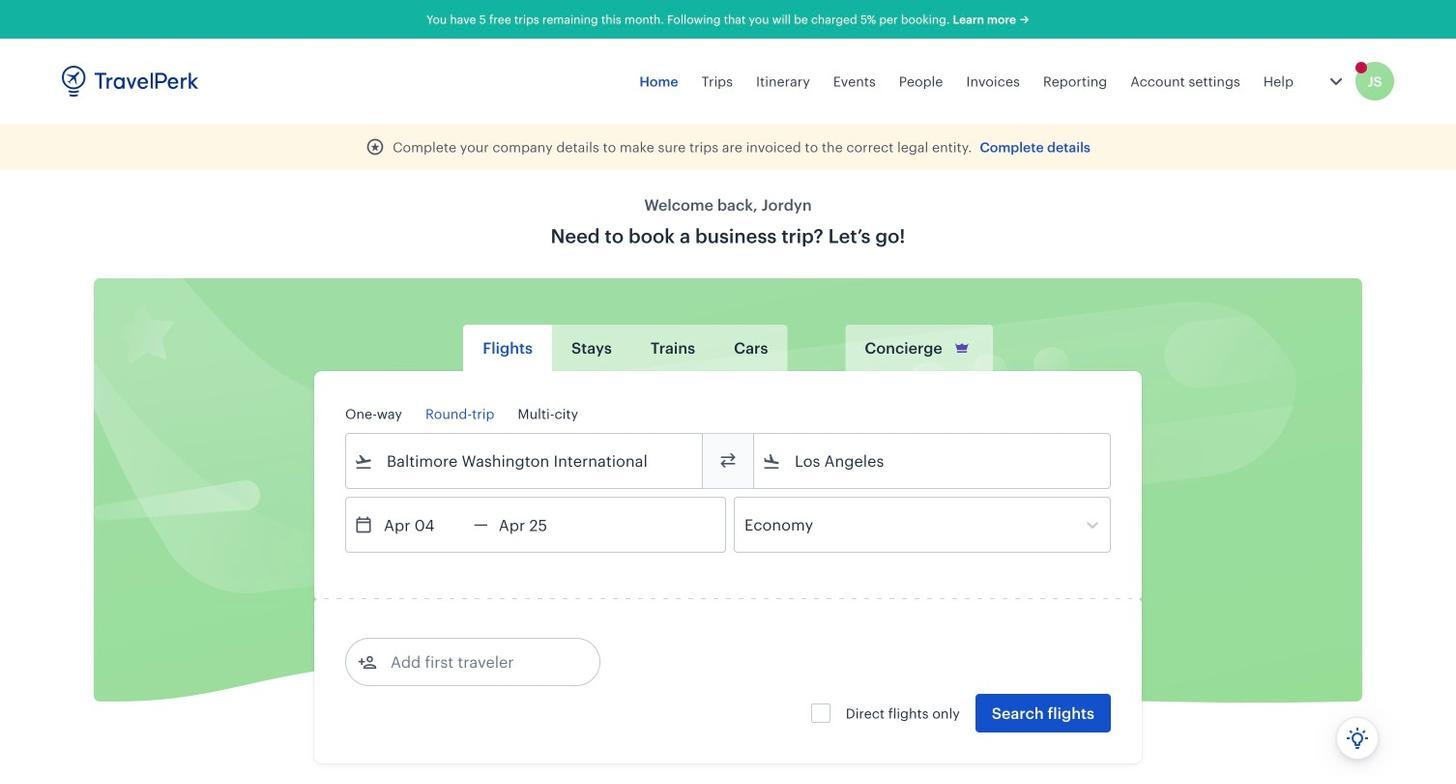 Task type: describe. For each thing, give the bounding box(es) containing it.
Return text field
[[488, 498, 589, 552]]

Add first traveler search field
[[377, 647, 578, 678]]



Task type: locate. For each thing, give the bounding box(es) containing it.
Depart text field
[[373, 498, 474, 552]]

To search field
[[781, 446, 1085, 477]]

From search field
[[373, 446, 677, 477]]



